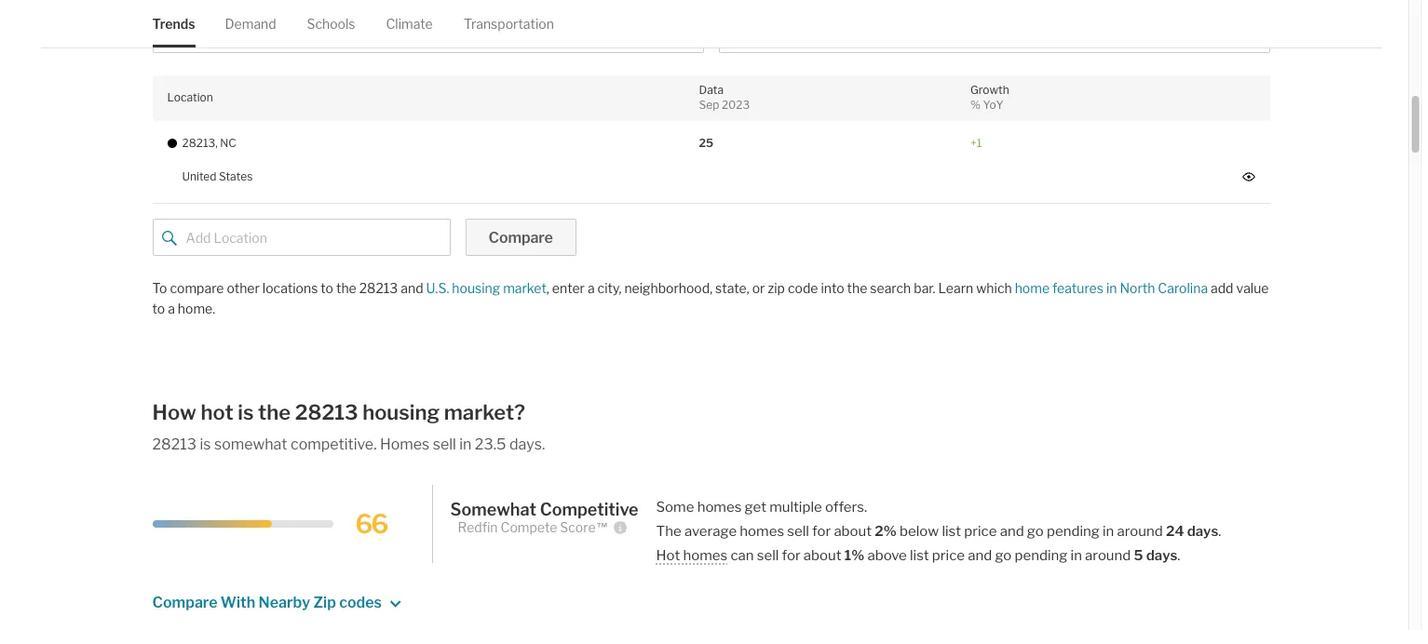 Task type: describe. For each thing, give the bounding box(es) containing it.
compare for compare with nearby zip codes
[[152, 595, 218, 612]]

with
[[221, 595, 255, 612]]

zip
[[768, 280, 785, 296]]

offers.
[[825, 499, 867, 516]]

1 horizontal spatial .
[[1219, 524, 1222, 540]]

compare
[[170, 280, 224, 296]]

get
[[745, 499, 767, 516]]

1 vertical spatial about
[[804, 548, 842, 565]]

yoy
[[983, 98, 1004, 112]]

1 horizontal spatial days
[[1188, 524, 1219, 540]]

the
[[656, 524, 682, 540]]

redfin compete score ™
[[458, 520, 609, 536]]

™
[[596, 520, 609, 536]]

competitive.
[[291, 436, 377, 454]]

1 vertical spatial pending
[[1015, 548, 1068, 565]]

data sep 2023
[[699, 82, 750, 112]]

sep
[[699, 98, 720, 112]]

days.
[[510, 436, 545, 454]]

somewhat
[[214, 436, 287, 454]]

united
[[182, 169, 217, 183]]

market?
[[444, 401, 525, 425]]

1 horizontal spatial sell
[[757, 548, 779, 565]]

to
[[152, 280, 167, 296]]

compare for compare
[[489, 229, 553, 247]]

transportation
[[464, 16, 554, 32]]

1 vertical spatial around
[[1085, 548, 1131, 565]]

nearby
[[259, 595, 310, 612]]

home.
[[178, 301, 215, 317]]

0 vertical spatial and
[[401, 280, 424, 296]]

how
[[152, 401, 197, 425]]

a inside add value to a home.
[[168, 301, 175, 317]]

1 horizontal spatial is
[[238, 401, 254, 425]]

1 vertical spatial housing
[[363, 401, 440, 425]]

can
[[731, 548, 754, 565]]

2 horizontal spatial 28213
[[359, 280, 398, 296]]

2 horizontal spatial the
[[847, 280, 868, 296]]

0 vertical spatial pending
[[1047, 524, 1100, 540]]

1 vertical spatial price
[[932, 548, 965, 565]]

0 horizontal spatial the
[[258, 401, 291, 425]]

2 vertical spatial and
[[968, 548, 992, 565]]

enter
[[552, 280, 585, 296]]

which
[[977, 280, 1012, 296]]

+1
[[971, 136, 982, 150]]

1 horizontal spatial list
[[942, 524, 962, 540]]

0 horizontal spatial sell
[[433, 436, 456, 454]]

2 vertical spatial homes
[[683, 548, 728, 565]]

neighborhood,
[[625, 280, 713, 296]]

home
[[1015, 280, 1050, 296]]

compare with nearby zip codes
[[152, 595, 382, 612]]

city,
[[598, 280, 622, 296]]

1 vertical spatial 28213
[[295, 401, 358, 425]]

0 vertical spatial to
[[321, 280, 334, 296]]

2023
[[722, 98, 750, 112]]

add
[[1211, 280, 1234, 296]]

28213,
[[182, 136, 218, 150]]

hot
[[201, 401, 234, 425]]

nc
[[220, 136, 237, 150]]

transportation link
[[464, 0, 554, 48]]

0 vertical spatial about
[[834, 524, 872, 540]]

search
[[870, 280, 911, 296]]

redfin
[[458, 520, 498, 536]]

code
[[788, 280, 818, 296]]

0 horizontal spatial for
[[782, 548, 801, 565]]

in left 24
[[1103, 524, 1115, 540]]

some homes get multiple offers. the average homes  sell for about 2% below list price and  go pending in around 24 days . hot homes can  sell for about 1% above list price and  go pending in around 5 days .
[[656, 499, 1222, 565]]

1 horizontal spatial a
[[588, 280, 595, 296]]

5
[[1134, 548, 1144, 565]]

learn which home features in north carolina
[[936, 280, 1208, 296]]

score
[[560, 520, 596, 536]]

2%
[[875, 524, 897, 540]]

market
[[503, 280, 547, 296]]

hot
[[656, 548, 680, 565]]

growth % yoy
[[971, 82, 1010, 112]]

trends
[[152, 16, 195, 32]]

25
[[699, 136, 714, 150]]



Task type: locate. For each thing, give the bounding box(es) containing it.
price
[[965, 524, 997, 540], [932, 548, 965, 565]]

climate
[[386, 16, 433, 32]]

to compare other locations to the 28213 and u.s. housing market , enter a city, neighborhood, state, or zip code into the search bar.
[[152, 280, 936, 296]]

homes down "average"
[[683, 548, 728, 565]]

0 vertical spatial .
[[1219, 524, 1222, 540]]

about
[[834, 524, 872, 540], [804, 548, 842, 565]]

price right below at right
[[965, 524, 997, 540]]

0 horizontal spatial is
[[200, 436, 211, 454]]

in
[[1107, 280, 1117, 296], [460, 436, 472, 454], [1103, 524, 1115, 540], [1071, 548, 1082, 565]]

other
[[227, 280, 260, 296]]

1 vertical spatial a
[[168, 301, 175, 317]]

list right below at right
[[942, 524, 962, 540]]

0 vertical spatial list
[[942, 524, 962, 540]]

.
[[1219, 524, 1222, 540], [1178, 548, 1181, 565]]

1 horizontal spatial go
[[1027, 524, 1044, 540]]

1 horizontal spatial to
[[321, 280, 334, 296]]

homes
[[697, 499, 742, 516], [740, 524, 785, 540], [683, 548, 728, 565]]

days right the "5"
[[1147, 548, 1178, 565]]

u.s. housing market link
[[426, 280, 547, 296]]

is right the "hot"
[[238, 401, 254, 425]]

1 vertical spatial list
[[910, 548, 929, 565]]

the up somewhat at bottom left
[[258, 401, 291, 425]]

28213, nc
[[182, 136, 237, 150]]

1 vertical spatial is
[[200, 436, 211, 454]]

above
[[868, 548, 907, 565]]

is
[[238, 401, 254, 425], [200, 436, 211, 454]]

in left 23.5
[[460, 436, 472, 454]]

wrapper image
[[162, 231, 177, 246]]

1 vertical spatial go
[[995, 548, 1012, 565]]

a left the home.
[[168, 301, 175, 317]]

bar.
[[914, 280, 936, 296]]

0 vertical spatial go
[[1027, 524, 1044, 540]]

growth
[[971, 82, 1010, 96]]

in left north
[[1107, 280, 1117, 296]]

1 vertical spatial to
[[152, 301, 165, 317]]

to
[[321, 280, 334, 296], [152, 301, 165, 317]]

climate link
[[386, 0, 433, 48]]

for
[[812, 524, 831, 540], [782, 548, 801, 565]]

28213 down how
[[152, 436, 197, 454]]

0 horizontal spatial 28213
[[152, 436, 197, 454]]

codes
[[339, 595, 382, 612]]

1 horizontal spatial 28213
[[295, 401, 358, 425]]

u.s.
[[426, 280, 449, 296]]

28213 is somewhat competitive. homes sell in 23.5 days.
[[152, 436, 545, 454]]

24
[[1166, 524, 1185, 540]]

1 vertical spatial days
[[1147, 548, 1178, 565]]

list down below at right
[[910, 548, 929, 565]]

about left 1%
[[804, 548, 842, 565]]

how hot is the 28213 housing market?
[[152, 401, 525, 425]]

1 horizontal spatial the
[[336, 280, 357, 296]]

1 horizontal spatial compare
[[489, 229, 553, 247]]

28213 up competitive. on the bottom of the page
[[295, 401, 358, 425]]

Add Location search field
[[152, 219, 450, 256]]

the right into on the right of page
[[847, 280, 868, 296]]

to right locations
[[321, 280, 334, 296]]

share button
[[152, 21, 704, 53]]

average
[[685, 524, 737, 540]]

locations
[[263, 280, 318, 296]]

compare left with
[[152, 595, 218, 612]]

somewhat
[[450, 500, 537, 520]]

in left the "5"
[[1071, 548, 1082, 565]]

28213 left 'u.s.'
[[359, 280, 398, 296]]

to inside add value to a home.
[[152, 301, 165, 317]]

0 horizontal spatial go
[[995, 548, 1012, 565]]

1 horizontal spatial and
[[968, 548, 992, 565]]

features
[[1053, 280, 1104, 296]]

. right 24
[[1219, 524, 1222, 540]]

compare up the market
[[489, 229, 553, 247]]

1 vertical spatial .
[[1178, 548, 1181, 565]]

below
[[900, 524, 939, 540]]

0 horizontal spatial a
[[168, 301, 175, 317]]

multiple
[[770, 499, 822, 516]]

for down multiple
[[782, 548, 801, 565]]

1 horizontal spatial housing
[[452, 280, 500, 296]]

compete
[[501, 520, 557, 536]]

1 vertical spatial and
[[1000, 524, 1024, 540]]

housing up homes
[[363, 401, 440, 425]]

location
[[167, 90, 213, 104]]

north
[[1120, 280, 1156, 296]]

23.5
[[475, 436, 506, 454]]

pending
[[1047, 524, 1100, 540], [1015, 548, 1068, 565]]

competitive
[[540, 500, 639, 520]]

0 horizontal spatial and
[[401, 280, 424, 296]]

0 vertical spatial price
[[965, 524, 997, 540]]

zip
[[313, 595, 336, 612]]

2 horizontal spatial and
[[1000, 524, 1024, 540]]

for down offers. on the right bottom of page
[[812, 524, 831, 540]]

share
[[418, 29, 454, 45]]

value
[[1237, 280, 1269, 296]]

sell right can
[[757, 548, 779, 565]]

0 vertical spatial around
[[1118, 524, 1163, 540]]

data
[[699, 82, 724, 96]]

trends link
[[152, 0, 195, 48]]

state,
[[716, 280, 750, 296]]

2 vertical spatial sell
[[757, 548, 779, 565]]

schools
[[307, 16, 355, 32]]

and left 'u.s.'
[[401, 280, 424, 296]]

around up the "5"
[[1118, 524, 1163, 540]]

0 horizontal spatial days
[[1147, 548, 1178, 565]]

go
[[1027, 524, 1044, 540], [995, 548, 1012, 565]]

the right locations
[[336, 280, 357, 296]]

0 horizontal spatial compare
[[152, 595, 218, 612]]

is down the "hot"
[[200, 436, 211, 454]]

1 vertical spatial sell
[[788, 524, 809, 540]]

days
[[1188, 524, 1219, 540], [1147, 548, 1178, 565]]

price down below at right
[[932, 548, 965, 565]]

the
[[336, 280, 357, 296], [847, 280, 868, 296], [258, 401, 291, 425]]

and
[[401, 280, 424, 296], [1000, 524, 1024, 540], [968, 548, 992, 565]]

,
[[547, 280, 550, 296]]

learn
[[939, 280, 974, 296]]

0 vertical spatial 28213
[[359, 280, 398, 296]]

united states
[[182, 169, 253, 183]]

schools link
[[307, 0, 355, 48]]

1 vertical spatial homes
[[740, 524, 785, 540]]

0 vertical spatial a
[[588, 280, 595, 296]]

0 vertical spatial days
[[1188, 524, 1219, 540]]

and right the above
[[968, 548, 992, 565]]

sell down multiple
[[788, 524, 809, 540]]

housing right 'u.s.'
[[452, 280, 500, 296]]

list
[[942, 524, 962, 540], [910, 548, 929, 565]]

demand
[[225, 16, 276, 32]]

0 vertical spatial compare
[[489, 229, 553, 247]]

days right 24
[[1188, 524, 1219, 540]]

0 vertical spatial sell
[[433, 436, 456, 454]]

0 horizontal spatial .
[[1178, 548, 1181, 565]]

a left city,
[[588, 280, 595, 296]]

%
[[971, 98, 981, 112]]

0 vertical spatial for
[[812, 524, 831, 540]]

sell right homes
[[433, 436, 456, 454]]

. down 24
[[1178, 548, 1181, 565]]

1 vertical spatial for
[[782, 548, 801, 565]]

into
[[821, 280, 845, 296]]

and right below at right
[[1000, 524, 1024, 540]]

around
[[1118, 524, 1163, 540], [1085, 548, 1131, 565]]

0 vertical spatial is
[[238, 401, 254, 425]]

0 vertical spatial housing
[[452, 280, 500, 296]]

housing
[[452, 280, 500, 296], [363, 401, 440, 425]]

0 vertical spatial homes
[[697, 499, 742, 516]]

somewhat competitive
[[450, 500, 639, 520]]

1%
[[845, 548, 865, 565]]

demand link
[[225, 0, 276, 48]]

some
[[656, 499, 694, 516]]

a
[[588, 280, 595, 296], [168, 301, 175, 317]]

compare inside button
[[489, 229, 553, 247]]

homes down get
[[740, 524, 785, 540]]

1 horizontal spatial for
[[812, 524, 831, 540]]

to down "to"
[[152, 301, 165, 317]]

sell
[[433, 436, 456, 454], [788, 524, 809, 540], [757, 548, 779, 565]]

about up 1%
[[834, 524, 872, 540]]

states
[[219, 169, 253, 183]]

2 vertical spatial 28213
[[152, 436, 197, 454]]

compare button
[[465, 219, 577, 256]]

add value to a home.
[[152, 280, 1269, 317]]

around left the "5"
[[1085, 548, 1131, 565]]

homes up "average"
[[697, 499, 742, 516]]

0 horizontal spatial to
[[152, 301, 165, 317]]

compare
[[489, 229, 553, 247], [152, 595, 218, 612]]

2 horizontal spatial sell
[[788, 524, 809, 540]]

66
[[356, 508, 387, 540]]

carolina
[[1158, 280, 1208, 296]]

homes
[[380, 436, 430, 454]]

0 horizontal spatial list
[[910, 548, 929, 565]]

or
[[753, 280, 765, 296]]

0 horizontal spatial housing
[[363, 401, 440, 425]]

1 vertical spatial compare
[[152, 595, 218, 612]]



Task type: vqa. For each thing, say whether or not it's contained in the screenshot.
Sold in the $7,320,000 Sold Price
no



